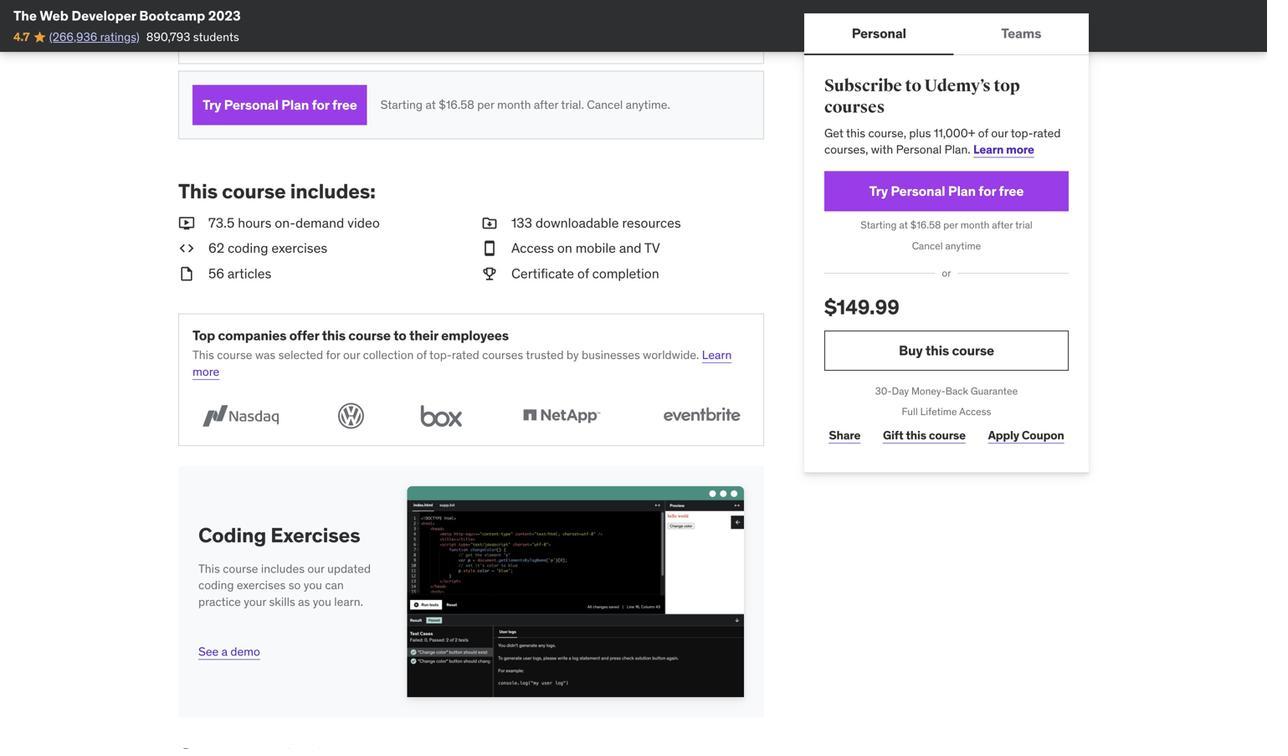 Task type: describe. For each thing, give the bounding box(es) containing it.
after for trial
[[992, 218, 1013, 231]]

video
[[348, 214, 380, 231]]

anytime
[[946, 239, 981, 252]]

access on mobile and tv
[[512, 240, 660, 257]]

for for try personal plan for free link inside the thrive in your career element
[[312, 96, 329, 113]]

course down lifetime
[[929, 428, 966, 443]]

course left their
[[348, 327, 391, 344]]

learn more link for top companies offer this course to their employees
[[193, 348, 732, 379]]

73.5 hours on-demand video
[[208, 214, 380, 231]]

nasdaq image
[[193, 400, 289, 432]]

udemy's
[[925, 76, 991, 96]]

this for this course was selected for our collection of top-rated courses trusted by businesses worldwide.
[[193, 348, 214, 363]]

top
[[193, 327, 215, 344]]

(266,936 ratings)
[[49, 29, 140, 44]]

businesses
[[582, 348, 640, 363]]

anytime.
[[626, 97, 670, 112]]

rated inside the get this course, plus 11,000+ of our top-rated courses, with personal plan.
[[1034, 125, 1061, 140]]

companies
[[218, 327, 287, 344]]

plan.
[[945, 142, 971, 157]]

thrive in your career element
[[178, 0, 764, 139]]

on inside a curated collection of courses and hands-on practice exercises to help you advance as a web developer.
[[415, 4, 429, 19]]

students
[[193, 29, 239, 44]]

our inside this course includes our updated coding exercises so you can practice your skills as you learn.
[[308, 561, 325, 576]]

practice inside this course includes our updated coding exercises so you can practice your skills as you learn.
[[198, 594, 241, 609]]

a
[[193, 4, 200, 19]]

of inside a curated collection of courses and hands-on practice exercises to help you advance as a web developer.
[[299, 4, 309, 19]]

trial.
[[561, 97, 584, 112]]

updated
[[327, 561, 371, 576]]

learn more link for subscribe to udemy's top courses
[[974, 142, 1035, 157]]

this inside $149.99 buy this course
[[926, 342, 949, 359]]

0 horizontal spatial top-
[[430, 348, 452, 363]]

cancel for anytime
[[912, 239, 943, 252]]

money-
[[912, 385, 946, 398]]

890,793 students
[[146, 29, 239, 44]]

this right "offer"
[[322, 327, 346, 344]]

1 vertical spatial rated
[[452, 348, 479, 363]]

apply
[[988, 428, 1020, 443]]

demo
[[231, 644, 260, 659]]

hands-
[[379, 4, 415, 19]]

30-day money-back guarantee full lifetime access
[[875, 385, 1018, 418]]

demand
[[295, 214, 344, 231]]

the
[[13, 7, 37, 24]]

on-
[[275, 214, 296, 231]]

top- inside the get this course, plus 11,000+ of our top-rated courses, with personal plan.
[[1011, 125, 1034, 140]]

bootcamp
[[139, 7, 205, 24]]

month for trial
[[961, 218, 990, 231]]

free for the rightmost try personal plan for free link
[[999, 182, 1024, 200]]

mobile
[[576, 240, 616, 257]]

share
[[829, 428, 861, 443]]

or
[[942, 267, 951, 280]]

back
[[946, 385, 969, 398]]

personal button
[[805, 13, 954, 54]]

certificate of completion
[[512, 265, 659, 282]]

30-
[[875, 385, 892, 398]]

see
[[198, 644, 219, 659]]

56
[[208, 265, 224, 282]]

courses for udemy's
[[825, 97, 885, 118]]

this inside gift this course link
[[906, 428, 927, 443]]

1 vertical spatial exercises
[[272, 240, 327, 257]]

exercises inside this course includes our updated coding exercises so you can practice your skills as you learn.
[[237, 578, 286, 593]]

56 articles
[[208, 265, 271, 282]]

try personal plan for free for the rightmost try personal plan for free link
[[870, 182, 1024, 200]]

personal inside thrive in your career element
[[224, 96, 279, 113]]

selected
[[278, 348, 323, 363]]

was
[[255, 348, 276, 363]]

access inside 30-day money-back guarantee full lifetime access
[[960, 405, 992, 418]]

$149.99
[[825, 295, 900, 320]]

learn more for top companies offer this course to their employees
[[193, 348, 732, 379]]

as inside a curated collection of courses and hands-on practice exercises to help you advance as a web developer.
[[351, 20, 363, 36]]

course,
[[869, 125, 907, 140]]

at for starting at $16.58 per month after trial. cancel anytime.
[[426, 97, 436, 112]]

133
[[512, 214, 532, 231]]

small image for certificate
[[481, 265, 498, 283]]

courses for collection
[[312, 4, 353, 19]]

coding
[[198, 523, 266, 548]]

small image for 56
[[178, 265, 195, 283]]

this for this course includes our updated coding exercises so you can practice your skills as you learn.
[[198, 561, 220, 576]]

gift this course link
[[879, 419, 970, 452]]

cancel for anytime.
[[587, 97, 623, 112]]

a inside a curated collection of courses and hands-on practice exercises to help you advance as a web developer.
[[366, 20, 372, 36]]

small image for access
[[481, 239, 498, 258]]

developer
[[71, 7, 136, 24]]

completion
[[592, 265, 659, 282]]

employees
[[441, 327, 509, 344]]

1 horizontal spatial collection
[[363, 348, 414, 363]]

tab list containing personal
[[805, 13, 1089, 55]]

our inside the get this course, plus 11,000+ of our top-rated courses, with personal plan.
[[991, 125, 1008, 140]]

coupon
[[1022, 428, 1065, 443]]

more for subscribe to udemy's top courses
[[1006, 142, 1035, 157]]

2 vertical spatial to
[[394, 327, 407, 344]]

1 vertical spatial you
[[304, 578, 322, 593]]

month for trial.
[[497, 97, 531, 112]]

top
[[994, 76, 1020, 96]]

(266,936
[[49, 29, 97, 44]]

by
[[567, 348, 579, 363]]

small image for 62
[[178, 239, 195, 258]]

1 vertical spatial and
[[619, 240, 642, 257]]

as inside this course includes our updated coding exercises so you can practice your skills as you learn.
[[298, 594, 310, 609]]

help
[[258, 20, 280, 36]]

at for starting at $16.58 per month after trial cancel anytime
[[899, 218, 908, 231]]

buy
[[899, 342, 923, 359]]

lifetime
[[921, 405, 957, 418]]

courses,
[[825, 142, 868, 157]]

with
[[871, 142, 894, 157]]

subscribe
[[825, 76, 902, 96]]

skills
[[269, 594, 295, 609]]

ratings)
[[100, 29, 140, 44]]

0 vertical spatial coding
[[228, 240, 268, 257]]

73.5
[[208, 214, 235, 231]]

free for try personal plan for free link inside the thrive in your career element
[[332, 96, 357, 113]]

apply coupon button
[[984, 419, 1069, 452]]

netapp image
[[514, 400, 610, 432]]

starting for starting at $16.58 per month after trial. cancel anytime.
[[381, 97, 423, 112]]

try personal plan for free for try personal plan for free link inside the thrive in your career element
[[203, 96, 357, 113]]

11,000+
[[934, 125, 976, 140]]

get this course, plus 11,000+ of our top-rated courses, with personal plan.
[[825, 125, 1061, 157]]

teams button
[[954, 13, 1089, 54]]

learn more for subscribe to udemy's top courses
[[974, 142, 1035, 157]]

890,793
[[146, 29, 190, 44]]

eventbrite image
[[654, 400, 750, 432]]

your
[[244, 594, 266, 609]]

1 horizontal spatial on
[[557, 240, 572, 257]]

1 horizontal spatial try personal plan for free link
[[825, 171, 1069, 211]]

buy this course button
[[825, 331, 1069, 371]]

try personal plan for free link inside thrive in your career element
[[193, 85, 367, 125]]

web
[[375, 20, 397, 36]]

2 vertical spatial you
[[313, 594, 331, 609]]

after for trial.
[[534, 97, 559, 112]]

collection inside a curated collection of courses and hands-on practice exercises to help you advance as a web developer.
[[246, 4, 296, 19]]

course inside this course includes our updated coding exercises so you can practice your skills as you learn.
[[223, 561, 258, 576]]



Task type: vqa. For each thing, say whether or not it's contained in the screenshot.
9
no



Task type: locate. For each thing, give the bounding box(es) containing it.
starting inside starting at $16.58 per month after trial cancel anytime
[[861, 218, 897, 231]]

1 vertical spatial coding
[[198, 578, 234, 593]]

curated
[[203, 4, 243, 19]]

more for top companies offer this course to their employees
[[193, 364, 220, 379]]

courses up advance
[[312, 4, 353, 19]]

plan down plan.
[[948, 182, 976, 200]]

2 vertical spatial courses
[[482, 348, 523, 363]]

gift this course
[[883, 428, 966, 443]]

get
[[825, 125, 844, 140]]

as left web
[[351, 20, 363, 36]]

0 vertical spatial courses
[[312, 4, 353, 19]]

0 horizontal spatial after
[[534, 97, 559, 112]]

course down companies
[[217, 348, 252, 363]]

for
[[312, 96, 329, 113], [979, 182, 996, 200], [326, 348, 340, 363]]

coding
[[228, 240, 268, 257], [198, 578, 234, 593]]

of right 11,000+
[[978, 125, 989, 140]]

practice left your
[[198, 594, 241, 609]]

starting down with
[[861, 218, 897, 231]]

course up back
[[952, 342, 995, 359]]

try personal plan for free down plan.
[[870, 182, 1024, 200]]

a right the see
[[222, 644, 228, 659]]

0 vertical spatial to
[[244, 20, 255, 36]]

this right gift at the bottom
[[906, 428, 927, 443]]

0 horizontal spatial on
[[415, 4, 429, 19]]

of up advance
[[299, 4, 309, 19]]

of down their
[[417, 348, 427, 363]]

and left tv
[[619, 240, 642, 257]]

small image
[[481, 214, 498, 233], [178, 239, 195, 258], [481, 265, 498, 283]]

starting
[[381, 97, 423, 112], [861, 218, 897, 231]]

collection
[[246, 4, 296, 19], [363, 348, 414, 363]]

try personal plan for free
[[203, 96, 357, 113], [870, 182, 1024, 200]]

free inside thrive in your career element
[[332, 96, 357, 113]]

0 vertical spatial try personal plan for free
[[203, 96, 357, 113]]

personal up starting at $16.58 per month after trial cancel anytime
[[891, 182, 946, 200]]

this for this course includes:
[[178, 179, 218, 204]]

learn more link down employees
[[193, 348, 732, 379]]

0 horizontal spatial our
[[308, 561, 325, 576]]

free up trial
[[999, 182, 1024, 200]]

2 horizontal spatial courses
[[825, 97, 885, 118]]

0 vertical spatial collection
[[246, 4, 296, 19]]

starting at $16.58 per month after trial cancel anytime
[[861, 218, 1033, 252]]

personal up the subscribe
[[852, 25, 907, 42]]

cancel inside starting at $16.58 per month after trial cancel anytime
[[912, 239, 943, 252]]

course down coding on the bottom left
[[223, 561, 258, 576]]

free
[[332, 96, 357, 113], [999, 182, 1024, 200]]

learn inside learn more
[[702, 348, 732, 363]]

a left web
[[366, 20, 372, 36]]

$149.99 buy this course
[[825, 295, 995, 359]]

0 vertical spatial access
[[512, 240, 554, 257]]

top companies offer this course to their employees
[[193, 327, 509, 344]]

1 horizontal spatial rated
[[1034, 125, 1061, 140]]

at inside thrive in your career element
[[426, 97, 436, 112]]

$16.58 for starting at $16.58 per month after trial cancel anytime
[[911, 218, 941, 231]]

1 vertical spatial try
[[870, 182, 888, 200]]

the web developer bootcamp 2023
[[13, 7, 241, 24]]

for inside thrive in your career element
[[312, 96, 329, 113]]

plus
[[909, 125, 931, 140]]

our
[[991, 125, 1008, 140], [343, 348, 360, 363], [308, 561, 325, 576]]

access up certificate
[[512, 240, 554, 257]]

coding up the articles
[[228, 240, 268, 257]]

try for the rightmost try personal plan for free link
[[870, 182, 888, 200]]

starting inside thrive in your career element
[[381, 97, 423, 112]]

as down so
[[298, 594, 310, 609]]

0 vertical spatial small image
[[481, 214, 498, 233]]

course
[[222, 179, 286, 204], [348, 327, 391, 344], [952, 342, 995, 359], [217, 348, 252, 363], [929, 428, 966, 443], [223, 561, 258, 576]]

$16.58
[[439, 97, 475, 112], [911, 218, 941, 231]]

1 vertical spatial on
[[557, 240, 572, 257]]

4.7
[[13, 29, 30, 44]]

month up anytime on the top right of page
[[961, 218, 990, 231]]

personal inside the get this course, plus 11,000+ of our top-rated courses, with personal plan.
[[896, 142, 942, 157]]

1 vertical spatial access
[[960, 405, 992, 418]]

1 vertical spatial $16.58
[[911, 218, 941, 231]]

learn for subscribe to udemy's top courses
[[974, 142, 1004, 157]]

1 vertical spatial cancel
[[912, 239, 943, 252]]

after inside thrive in your career element
[[534, 97, 559, 112]]

courses inside subscribe to udemy's top courses
[[825, 97, 885, 118]]

includes:
[[290, 179, 376, 204]]

1 vertical spatial plan
[[948, 182, 976, 200]]

you
[[283, 20, 302, 36], [304, 578, 322, 593], [313, 594, 331, 609]]

this up 73.5
[[178, 179, 218, 204]]

can
[[325, 578, 344, 593]]

at
[[426, 97, 436, 112], [899, 218, 908, 231]]

full
[[902, 405, 918, 418]]

practice
[[431, 4, 474, 19], [198, 594, 241, 609]]

learn right plan.
[[974, 142, 1004, 157]]

exercises down curated
[[193, 20, 241, 36]]

practice inside a curated collection of courses and hands-on practice exercises to help you advance as a web developer.
[[431, 4, 474, 19]]

free down advance
[[332, 96, 357, 113]]

courses inside a curated collection of courses and hands-on practice exercises to help you advance as a web developer.
[[312, 4, 353, 19]]

$16.58 inside starting at $16.58 per month after trial cancel anytime
[[911, 218, 941, 231]]

this right buy
[[926, 342, 949, 359]]

learn more link right plan.
[[974, 142, 1035, 157]]

as
[[351, 20, 363, 36], [298, 594, 310, 609]]

small image for 73.5
[[178, 214, 195, 233]]

personal inside button
[[852, 25, 907, 42]]

0 horizontal spatial cancel
[[587, 97, 623, 112]]

of inside the get this course, plus 11,000+ of our top-rated courses, with personal plan.
[[978, 125, 989, 140]]

learn more link
[[974, 142, 1035, 157], [193, 348, 732, 379]]

exercises
[[271, 523, 360, 548]]

0 horizontal spatial and
[[356, 4, 376, 19]]

0 horizontal spatial free
[[332, 96, 357, 113]]

tab list
[[805, 13, 1089, 55]]

see a demo
[[198, 644, 260, 659]]

0 vertical spatial try personal plan for free link
[[193, 85, 367, 125]]

0 horizontal spatial starting
[[381, 97, 423, 112]]

0 vertical spatial rated
[[1034, 125, 1061, 140]]

1 horizontal spatial cancel
[[912, 239, 943, 252]]

0 horizontal spatial $16.58
[[439, 97, 475, 112]]

try inside thrive in your career element
[[203, 96, 221, 113]]

0 horizontal spatial to
[[244, 20, 255, 36]]

plan for the rightmost try personal plan for free link
[[948, 182, 976, 200]]

starting for starting at $16.58 per month after trial cancel anytime
[[861, 218, 897, 231]]

exercises up your
[[237, 578, 286, 593]]

box image
[[414, 400, 470, 432]]

month left trial.
[[497, 97, 531, 112]]

teams
[[1002, 25, 1042, 42]]

to
[[244, 20, 255, 36], [905, 76, 922, 96], [394, 327, 407, 344]]

2 vertical spatial exercises
[[237, 578, 286, 593]]

top- down their
[[430, 348, 452, 363]]

on down downloadable at the top of the page
[[557, 240, 572, 257]]

1 vertical spatial learn more link
[[193, 348, 732, 379]]

apply coupon
[[988, 428, 1065, 443]]

to inside a curated collection of courses and hands-on practice exercises to help you advance as a web developer.
[[244, 20, 255, 36]]

practice up developer.
[[431, 4, 474, 19]]

1 vertical spatial learn more
[[193, 348, 732, 379]]

$16.58 for starting at $16.58 per month after trial. cancel anytime.
[[439, 97, 475, 112]]

0 vertical spatial as
[[351, 20, 363, 36]]

tv
[[645, 240, 660, 257]]

0 horizontal spatial more
[[193, 364, 220, 379]]

small image for 133
[[481, 214, 498, 233]]

cancel
[[587, 97, 623, 112], [912, 239, 943, 252]]

this inside this course includes our updated coding exercises so you can practice your skills as you learn.
[[198, 561, 220, 576]]

to left 'help'
[[244, 20, 255, 36]]

1 vertical spatial small image
[[178, 239, 195, 258]]

collection up 'help'
[[246, 4, 296, 19]]

to inside subscribe to udemy's top courses
[[905, 76, 922, 96]]

per inside starting at $16.58 per month after trial cancel anytime
[[944, 218, 958, 231]]

0 horizontal spatial at
[[426, 97, 436, 112]]

1 vertical spatial practice
[[198, 594, 241, 609]]

for for the rightmost try personal plan for free link
[[979, 182, 996, 200]]

their
[[409, 327, 438, 344]]

courses down the subscribe
[[825, 97, 885, 118]]

1 horizontal spatial a
[[366, 20, 372, 36]]

learn.
[[334, 594, 363, 609]]

after
[[534, 97, 559, 112], [992, 218, 1013, 231]]

1 horizontal spatial practice
[[431, 4, 474, 19]]

1 horizontal spatial per
[[944, 218, 958, 231]]

try personal plan for free link down 'help'
[[193, 85, 367, 125]]

starting at $16.58 per month after trial. cancel anytime.
[[381, 97, 670, 112]]

to left their
[[394, 327, 407, 344]]

you down can
[[313, 594, 331, 609]]

per inside thrive in your career element
[[477, 97, 494, 112]]

you right so
[[304, 578, 322, 593]]

at inside starting at $16.58 per month after trial cancel anytime
[[899, 218, 908, 231]]

0 vertical spatial after
[[534, 97, 559, 112]]

plan down advance
[[281, 96, 309, 113]]

downloadable
[[536, 214, 619, 231]]

1 vertical spatial courses
[[825, 97, 885, 118]]

0 horizontal spatial as
[[298, 594, 310, 609]]

1 vertical spatial as
[[298, 594, 310, 609]]

plan for try personal plan for free link inside the thrive in your career element
[[281, 96, 309, 113]]

gift
[[883, 428, 904, 443]]

this course was selected for our collection of top-rated courses trusted by businesses worldwide.
[[193, 348, 699, 363]]

1 vertical spatial our
[[343, 348, 360, 363]]

1 vertical spatial to
[[905, 76, 922, 96]]

month inside starting at $16.58 per month after trial cancel anytime
[[961, 218, 990, 231]]

0 vertical spatial month
[[497, 97, 531, 112]]

offer
[[289, 327, 319, 344]]

per for trial
[[944, 218, 958, 231]]

a curated collection of courses and hands-on practice exercises to help you advance as a web developer.
[[193, 4, 474, 36]]

volkswagen image
[[333, 400, 370, 432]]

advance
[[304, 20, 348, 36]]

small image left the 62 on the top of the page
[[178, 239, 195, 258]]

1 vertical spatial this
[[193, 348, 214, 363]]

0 horizontal spatial learn
[[702, 348, 732, 363]]

exercises inside a curated collection of courses and hands-on practice exercises to help you advance as a web developer.
[[193, 20, 241, 36]]

try personal plan for free down 'help'
[[203, 96, 357, 113]]

this course includes our updated coding exercises so you can practice your skills as you learn.
[[198, 561, 371, 609]]

this course includes:
[[178, 179, 376, 204]]

day
[[892, 385, 909, 398]]

for up anytime on the top right of page
[[979, 182, 996, 200]]

month inside thrive in your career element
[[497, 97, 531, 112]]

and inside a curated collection of courses and hands-on practice exercises to help you advance as a web developer.
[[356, 4, 376, 19]]

after left trial
[[992, 218, 1013, 231]]

try personal plan for free inside thrive in your career element
[[203, 96, 357, 113]]

1 horizontal spatial plan
[[948, 182, 976, 200]]

0 vertical spatial learn more link
[[974, 142, 1035, 157]]

to left udemy's
[[905, 76, 922, 96]]

learn right "worldwide."
[[702, 348, 732, 363]]

our down "top companies offer this course to their employees"
[[343, 348, 360, 363]]

more right plan.
[[1006, 142, 1035, 157]]

1 vertical spatial more
[[193, 364, 220, 379]]

62 coding exercises
[[208, 240, 327, 257]]

plan inside thrive in your career element
[[281, 96, 309, 113]]

our left updated in the bottom left of the page
[[308, 561, 325, 576]]

access down back
[[960, 405, 992, 418]]

small image
[[178, 214, 195, 233], [481, 239, 498, 258], [178, 265, 195, 283]]

after inside starting at $16.58 per month after trial cancel anytime
[[992, 218, 1013, 231]]

rated
[[1034, 125, 1061, 140], [452, 348, 479, 363]]

subscribe to udemy's top courses
[[825, 76, 1020, 118]]

1 horizontal spatial learn
[[974, 142, 1004, 157]]

1 horizontal spatial as
[[351, 20, 363, 36]]

0 horizontal spatial try personal plan for free
[[203, 96, 357, 113]]

1 horizontal spatial learn more
[[974, 142, 1035, 157]]

0 horizontal spatial a
[[222, 644, 228, 659]]

share button
[[825, 419, 865, 452]]

on
[[415, 4, 429, 19], [557, 240, 572, 257]]

1 horizontal spatial after
[[992, 218, 1013, 231]]

coding inside this course includes our updated coding exercises so you can practice your skills as you learn.
[[198, 578, 234, 593]]

personal
[[852, 25, 907, 42], [224, 96, 279, 113], [896, 142, 942, 157], [891, 182, 946, 200]]

so
[[289, 578, 301, 593]]

1 horizontal spatial and
[[619, 240, 642, 257]]

resources
[[622, 214, 681, 231]]

guarantee
[[971, 385, 1018, 398]]

after left trial.
[[534, 97, 559, 112]]

1 vertical spatial after
[[992, 218, 1013, 231]]

small image left certificate
[[481, 265, 498, 283]]

learn more right plan.
[[974, 142, 1035, 157]]

our right 11,000+
[[991, 125, 1008, 140]]

see a demo link
[[198, 630, 260, 660]]

1 vertical spatial at
[[899, 218, 908, 231]]

small image left 133
[[481, 214, 498, 233]]

courses down employees
[[482, 348, 523, 363]]

collection down their
[[363, 348, 414, 363]]

learn more down employees
[[193, 348, 732, 379]]

learn
[[974, 142, 1004, 157], [702, 348, 732, 363]]

0 vertical spatial plan
[[281, 96, 309, 113]]

0 vertical spatial starting
[[381, 97, 423, 112]]

on up developer.
[[415, 4, 429, 19]]

trial
[[1016, 218, 1033, 231]]

top- down top
[[1011, 125, 1034, 140]]

0 vertical spatial practice
[[431, 4, 474, 19]]

2 horizontal spatial our
[[991, 125, 1008, 140]]

0 vertical spatial you
[[283, 20, 302, 36]]

per
[[477, 97, 494, 112], [944, 218, 958, 231]]

cancel inside thrive in your career element
[[587, 97, 623, 112]]

133 downloadable resources
[[512, 214, 681, 231]]

this down top
[[193, 348, 214, 363]]

try personal plan for free link down plan.
[[825, 171, 1069, 211]]

0 horizontal spatial per
[[477, 97, 494, 112]]

1 vertical spatial free
[[999, 182, 1024, 200]]

0 vertical spatial our
[[991, 125, 1008, 140]]

0 vertical spatial more
[[1006, 142, 1035, 157]]

0 horizontal spatial month
[[497, 97, 531, 112]]

2 vertical spatial for
[[326, 348, 340, 363]]

0 vertical spatial at
[[426, 97, 436, 112]]

1 vertical spatial top-
[[430, 348, 452, 363]]

cancel right trial.
[[587, 97, 623, 112]]

includes
[[261, 561, 305, 576]]

$16.58 inside thrive in your career element
[[439, 97, 475, 112]]

per for trial.
[[477, 97, 494, 112]]

access
[[512, 240, 554, 257], [960, 405, 992, 418]]

1 vertical spatial starting
[[861, 218, 897, 231]]

0 horizontal spatial rated
[[452, 348, 479, 363]]

course up hours
[[222, 179, 286, 204]]

this down coding on the bottom left
[[198, 561, 220, 576]]

2 vertical spatial small image
[[178, 265, 195, 283]]

1 vertical spatial a
[[222, 644, 228, 659]]

developer.
[[399, 20, 453, 36]]

0 horizontal spatial collection
[[246, 4, 296, 19]]

this inside the get this course, plus 11,000+ of our top-rated courses, with personal plan.
[[846, 125, 866, 140]]

try down with
[[870, 182, 888, 200]]

course inside $149.99 buy this course
[[952, 342, 995, 359]]

1 vertical spatial try personal plan for free link
[[825, 171, 1069, 211]]

0 horizontal spatial courses
[[312, 4, 353, 19]]

learn for top companies offer this course to their employees
[[702, 348, 732, 363]]

try down students
[[203, 96, 221, 113]]

0 vertical spatial per
[[477, 97, 494, 112]]

and up web
[[356, 4, 376, 19]]

0 horizontal spatial learn more link
[[193, 348, 732, 379]]

for down "top companies offer this course to their employees"
[[326, 348, 340, 363]]

0 vertical spatial small image
[[178, 214, 195, 233]]

1 vertical spatial per
[[944, 218, 958, 231]]

this up courses,
[[846, 125, 866, 140]]

certificate
[[512, 265, 574, 282]]

coding exercises
[[198, 523, 360, 548]]

for down advance
[[312, 96, 329, 113]]

0 vertical spatial cancel
[[587, 97, 623, 112]]

hours
[[238, 214, 272, 231]]

personal down students
[[224, 96, 279, 113]]

try for try personal plan for free link inside the thrive in your career element
[[203, 96, 221, 113]]

personal down plus
[[896, 142, 942, 157]]

of down access on mobile and tv
[[578, 265, 589, 282]]

you inside a curated collection of courses and hands-on practice exercises to help you advance as a web developer.
[[283, 20, 302, 36]]

1 vertical spatial for
[[979, 182, 996, 200]]

exercises down 73.5 hours on-demand video
[[272, 240, 327, 257]]

month
[[497, 97, 531, 112], [961, 218, 990, 231]]

starting down web
[[381, 97, 423, 112]]

2 horizontal spatial to
[[905, 76, 922, 96]]

1 horizontal spatial courses
[[482, 348, 523, 363]]

cancel up or
[[912, 239, 943, 252]]

1 horizontal spatial to
[[394, 327, 407, 344]]

more down top
[[193, 364, 220, 379]]

0 horizontal spatial access
[[512, 240, 554, 257]]

0 vertical spatial for
[[312, 96, 329, 113]]

1 horizontal spatial access
[[960, 405, 992, 418]]

coding down coding on the bottom left
[[198, 578, 234, 593]]

you right 'help'
[[283, 20, 302, 36]]

1 horizontal spatial our
[[343, 348, 360, 363]]

1 horizontal spatial $16.58
[[911, 218, 941, 231]]



